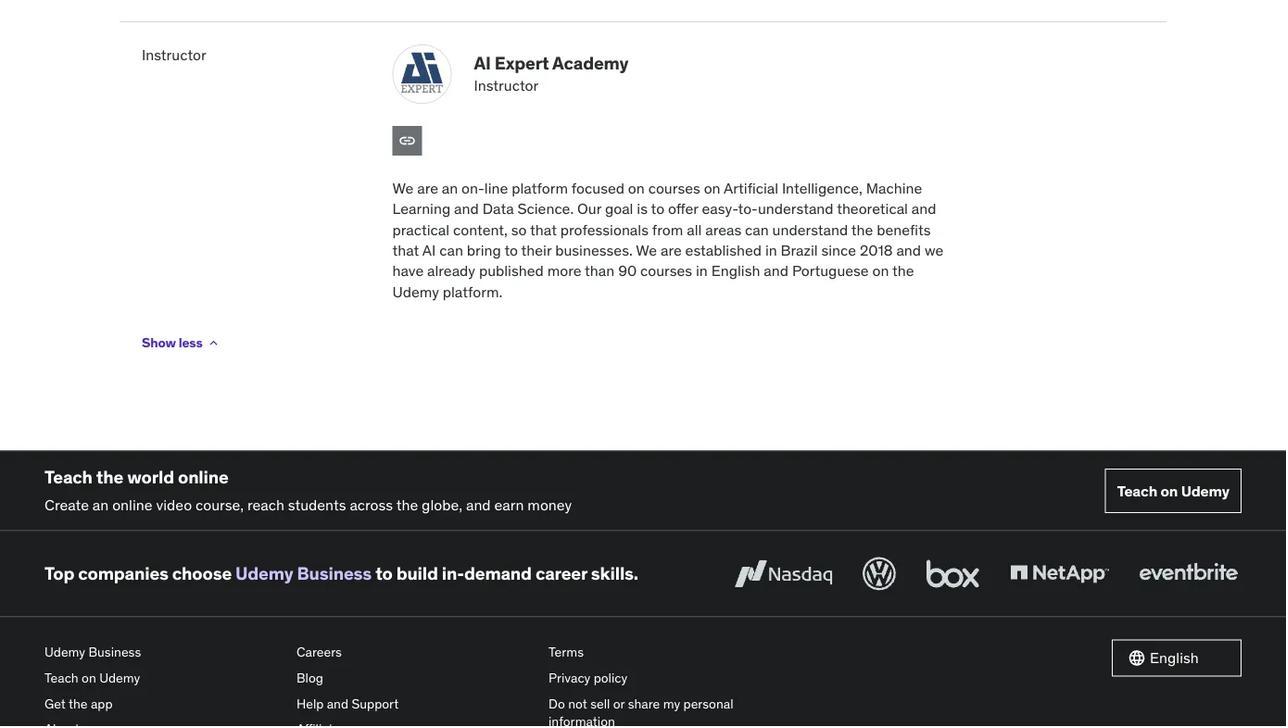 Task type: vqa. For each thing, say whether or not it's contained in the screenshot.
second Markets from left
no



Task type: locate. For each thing, give the bounding box(es) containing it.
0 vertical spatial english
[[712, 262, 761, 281]]

on up easy-
[[704, 179, 721, 198]]

careers
[[297, 644, 342, 661]]

on up 'eventbrite' image
[[1161, 482, 1179, 501]]

0 vertical spatial teach on udemy link
[[1106, 469, 1242, 514]]

teach inside udemy business teach on udemy get the app
[[45, 670, 79, 687]]

on down "2018"
[[873, 262, 890, 281]]

blog
[[297, 670, 324, 687]]

brazil
[[781, 241, 818, 260]]

to left build
[[376, 563, 393, 585]]

the left globe,
[[397, 496, 418, 515]]

box image
[[922, 554, 985, 595]]

english inside button
[[1151, 649, 1200, 668]]

1 vertical spatial english
[[1151, 649, 1200, 668]]

choose
[[172, 563, 232, 585]]

udemy up app
[[99, 670, 140, 687]]

teach on udemy link
[[1106, 469, 1242, 514], [45, 666, 282, 691]]

an inside teach the world online create an online video course, reach students across the globe, and earn money
[[93, 496, 109, 515]]

0 horizontal spatial english
[[712, 262, 761, 281]]

english right small icon
[[1151, 649, 1200, 668]]

the
[[852, 220, 874, 239], [893, 262, 915, 281], [96, 466, 123, 488], [397, 496, 418, 515], [69, 696, 88, 712]]

and left earn
[[466, 496, 491, 515]]

1 vertical spatial are
[[661, 241, 682, 260]]

terms
[[549, 644, 584, 661]]

english down established
[[712, 262, 761, 281]]

ai expert academy link
[[474, 52, 629, 74]]

90
[[619, 262, 637, 281]]

teach inside teach the world online create an online video course, reach students across the globe, and earn money
[[45, 466, 93, 488]]

in left brazil
[[766, 241, 778, 260]]

online down world
[[112, 496, 153, 515]]

udemy business link
[[236, 563, 372, 585], [45, 640, 282, 666]]

already
[[427, 262, 476, 281]]

business up app
[[88, 644, 141, 661]]

my
[[664, 696, 681, 712]]

courses up offer
[[649, 179, 701, 198]]

ai left expert
[[474, 52, 491, 74]]

do
[[549, 696, 565, 712]]

1 horizontal spatial in
[[766, 241, 778, 260]]

0 vertical spatial to
[[651, 199, 665, 218]]

1 horizontal spatial ai
[[474, 52, 491, 74]]

0 horizontal spatial can
[[440, 241, 463, 260]]

from
[[653, 220, 684, 239]]

0 vertical spatial understand
[[758, 199, 834, 218]]

0 horizontal spatial that
[[393, 241, 419, 260]]

instructor
[[142, 45, 207, 64], [474, 75, 539, 94]]

business down students
[[297, 563, 372, 585]]

get
[[45, 696, 66, 712]]

2 horizontal spatial to
[[651, 199, 665, 218]]

understand down intelligence,
[[758, 199, 834, 218]]

0 horizontal spatial are
[[417, 179, 438, 198]]

1 horizontal spatial an
[[442, 179, 458, 198]]

0 vertical spatial that
[[530, 220, 557, 239]]

udemy inside we are an on-line platform focused on courses on artificial intelligence, machine learning and data science. our goal is to offer easy-to-understand theoretical and practical content, so that professionals from all areas can understand the benefits that ai can bring to their businesses. we are established in brazil since 2018 and we have already published more than 90 courses in english and portuguese on the udemy platform.
[[393, 282, 439, 301]]

ai inside we are an on-line platform focused on courses on artificial intelligence, machine learning and data science. our goal is to offer easy-to-understand theoretical and practical content, so that professionals from all areas can understand the benefits that ai can bring to their businesses. we are established in brazil since 2018 and we have already published more than 90 courses in english and portuguese on the udemy platform.
[[423, 241, 436, 260]]

0 horizontal spatial teach on udemy link
[[45, 666, 282, 691]]

learning
[[393, 199, 451, 218]]

netapp image
[[1007, 554, 1113, 595]]

are down from
[[661, 241, 682, 260]]

nasdaq image
[[731, 554, 837, 595]]

on up app
[[82, 670, 96, 687]]

we are an on-line platform focused on courses on artificial intelligence, machine learning and data science. our goal is to offer easy-to-understand theoretical and practical content, so that professionals from all areas can understand the benefits that ai can bring to their businesses. we are established in brazil since 2018 and we have already published more than 90 courses in english and portuguese on the udemy platform.
[[393, 179, 944, 301]]

to up published
[[505, 241, 518, 260]]

1 horizontal spatial instructor
[[474, 75, 539, 94]]

1 horizontal spatial online
[[178, 466, 229, 488]]

0 vertical spatial in
[[766, 241, 778, 260]]

less
[[179, 335, 203, 351]]

1 horizontal spatial business
[[297, 563, 372, 585]]

can
[[745, 220, 769, 239], [440, 241, 463, 260]]

udemy business link up get the app link
[[45, 640, 282, 666]]

teach
[[45, 466, 93, 488], [1118, 482, 1158, 501], [45, 670, 79, 687]]

0 vertical spatial ai
[[474, 52, 491, 74]]

1 horizontal spatial we
[[636, 241, 657, 260]]

0 vertical spatial an
[[442, 179, 458, 198]]

ai down practical
[[423, 241, 436, 260]]

1 vertical spatial teach on udemy link
[[45, 666, 282, 691]]

that up have
[[393, 241, 419, 260]]

so
[[512, 220, 527, 239]]

are
[[417, 179, 438, 198], [661, 241, 682, 260]]

english button
[[1113, 640, 1242, 677]]

we up learning
[[393, 179, 414, 198]]

understand up brazil
[[773, 220, 849, 239]]

and up benefits
[[912, 199, 937, 218]]

portuguese
[[793, 262, 869, 281]]

careers blog help and support
[[297, 644, 399, 712]]

1 vertical spatial an
[[93, 496, 109, 515]]

1 vertical spatial can
[[440, 241, 463, 260]]

1 horizontal spatial english
[[1151, 649, 1200, 668]]

globe,
[[422, 496, 463, 515]]

small image
[[1128, 650, 1147, 668]]

0 vertical spatial business
[[297, 563, 372, 585]]

policy
[[594, 670, 628, 687]]

1 horizontal spatial that
[[530, 220, 557, 239]]

terms link
[[549, 640, 786, 666]]

show less
[[142, 335, 203, 351]]

eventbrite image
[[1136, 554, 1242, 595]]

in down established
[[696, 262, 708, 281]]

1 horizontal spatial can
[[745, 220, 769, 239]]

the inside udemy business teach on udemy get the app
[[69, 696, 88, 712]]

line
[[485, 179, 508, 198]]

udemy business link down students
[[236, 563, 372, 585]]

online
[[178, 466, 229, 488], [112, 496, 153, 515]]

business
[[297, 563, 372, 585], [88, 644, 141, 661]]

ai inside ai expert academy instructor
[[474, 52, 491, 74]]

in
[[766, 241, 778, 260], [696, 262, 708, 281]]

ai
[[474, 52, 491, 74], [423, 241, 436, 260]]

expert
[[495, 52, 549, 74]]

get the app link
[[45, 691, 282, 717]]

0 vertical spatial instructor
[[142, 45, 207, 64]]

1 vertical spatial instructor
[[474, 75, 539, 94]]

udemy down have
[[393, 282, 439, 301]]

practical
[[393, 220, 450, 239]]

businesses.
[[556, 241, 633, 260]]

2 vertical spatial to
[[376, 563, 393, 585]]

on up is
[[628, 179, 645, 198]]

0 horizontal spatial in
[[696, 262, 708, 281]]

an inside we are an on-line platform focused on courses on artificial intelligence, machine learning and data science. our goal is to offer easy-to-understand theoretical and practical content, so that professionals from all areas can understand the benefits that ai can bring to their businesses. we are established in brazil since 2018 and we have already published more than 90 courses in english and portuguese on the udemy platform.
[[442, 179, 458, 198]]

0 horizontal spatial ai
[[423, 241, 436, 260]]

1 horizontal spatial are
[[661, 241, 682, 260]]

help and support link
[[297, 691, 534, 717]]

and
[[454, 199, 479, 218], [912, 199, 937, 218], [897, 241, 922, 260], [764, 262, 789, 281], [466, 496, 491, 515], [327, 696, 349, 712]]

teach on udemy link up app
[[45, 666, 282, 691]]

to
[[651, 199, 665, 218], [505, 241, 518, 260], [376, 563, 393, 585]]

data
[[483, 199, 514, 218]]

courses
[[649, 179, 701, 198], [641, 262, 693, 281]]

an left "on-" at left top
[[442, 179, 458, 198]]

0 vertical spatial we
[[393, 179, 414, 198]]

courses right '90'
[[641, 262, 693, 281]]

to right is
[[651, 199, 665, 218]]

artificial
[[724, 179, 779, 198]]

share
[[628, 696, 660, 712]]

course,
[[196, 496, 244, 515]]

1 vertical spatial courses
[[641, 262, 693, 281]]

online up course,
[[178, 466, 229, 488]]

1 vertical spatial in
[[696, 262, 708, 281]]

skills.
[[591, 563, 639, 585]]

1 vertical spatial to
[[505, 241, 518, 260]]

1 vertical spatial business
[[88, 644, 141, 661]]

the right get
[[69, 696, 88, 712]]

machine
[[867, 179, 923, 198]]

goal
[[605, 199, 634, 218]]

and right help
[[327, 696, 349, 712]]

blog link
[[297, 666, 534, 691]]

are up learning
[[417, 179, 438, 198]]

0 horizontal spatial online
[[112, 496, 153, 515]]

0 horizontal spatial business
[[88, 644, 141, 661]]

teach on udemy link up 'eventbrite' image
[[1106, 469, 1242, 514]]

focused
[[572, 179, 625, 198]]

0 horizontal spatial an
[[93, 496, 109, 515]]

can down the to-
[[745, 220, 769, 239]]

show less button
[[142, 325, 221, 362]]

and inside teach the world online create an online video course, reach students across the globe, and earn money
[[466, 496, 491, 515]]

we up '90'
[[636, 241, 657, 260]]

understand
[[758, 199, 834, 218], [773, 220, 849, 239]]

an right "create"
[[93, 496, 109, 515]]

that down science. at the left of page
[[530, 220, 557, 239]]

1 vertical spatial ai
[[423, 241, 436, 260]]

we
[[393, 179, 414, 198], [636, 241, 657, 260]]

and down brazil
[[764, 262, 789, 281]]

and down "on-" at left top
[[454, 199, 479, 218]]

can up already
[[440, 241, 463, 260]]



Task type: describe. For each thing, give the bounding box(es) containing it.
1 vertical spatial udemy business link
[[45, 640, 282, 666]]

and inside careers blog help and support
[[327, 696, 349, 712]]

is
[[637, 199, 648, 218]]

careers link
[[297, 640, 534, 666]]

xsmall image
[[206, 336, 221, 351]]

volkswagen image
[[859, 554, 900, 595]]

bring
[[467, 241, 501, 260]]

demand
[[464, 563, 532, 585]]

theoretical
[[837, 199, 909, 218]]

platform.
[[443, 282, 503, 301]]

the down the theoretical
[[852, 220, 874, 239]]

0 horizontal spatial instructor
[[142, 45, 207, 64]]

and down benefits
[[897, 241, 922, 260]]

the down "2018"
[[893, 262, 915, 281]]

our
[[578, 199, 602, 218]]

privacy policy link
[[549, 666, 786, 691]]

on-
[[462, 179, 485, 198]]

support
[[352, 696, 399, 712]]

than
[[585, 262, 615, 281]]

0 horizontal spatial to
[[376, 563, 393, 585]]

on inside udemy business teach on udemy get the app
[[82, 670, 96, 687]]

ai expert academy instructor
[[474, 52, 629, 94]]

have
[[393, 262, 424, 281]]

do not sell or share my personal information button
[[549, 691, 786, 728]]

professionals
[[561, 220, 649, 239]]

show
[[142, 335, 176, 351]]

1 vertical spatial that
[[393, 241, 419, 260]]

academy
[[553, 52, 629, 74]]

1 horizontal spatial teach on udemy link
[[1106, 469, 1242, 514]]

teach on udemy
[[1118, 482, 1230, 501]]

0 vertical spatial udemy business link
[[236, 563, 372, 585]]

students
[[288, 496, 346, 515]]

english inside we are an on-line platform focused on courses on artificial intelligence, machine learning and data science. our goal is to offer easy-to-understand theoretical and practical content, so that professionals from all areas can understand the benefits that ai can bring to their businesses. we are established in brazil since 2018 and we have already published more than 90 courses in english and portuguese on the udemy platform.
[[712, 262, 761, 281]]

benefits
[[877, 220, 931, 239]]

since
[[822, 241, 857, 260]]

career
[[536, 563, 588, 585]]

established
[[686, 241, 762, 260]]

to-
[[738, 199, 758, 218]]

money
[[528, 496, 572, 515]]

reach
[[247, 496, 285, 515]]

video
[[156, 496, 192, 515]]

all
[[687, 220, 702, 239]]

information
[[549, 714, 616, 728]]

udemy right choose
[[236, 563, 293, 585]]

instructor inside ai expert academy instructor
[[474, 75, 539, 94]]

not
[[568, 696, 588, 712]]

science.
[[518, 199, 574, 218]]

1 vertical spatial we
[[636, 241, 657, 260]]

the left world
[[96, 466, 123, 488]]

personal
[[684, 696, 734, 712]]

udemy up 'eventbrite' image
[[1182, 482, 1230, 501]]

easy-
[[702, 199, 738, 218]]

platform
[[512, 179, 568, 198]]

0 vertical spatial are
[[417, 179, 438, 198]]

udemy up get
[[45, 644, 85, 661]]

build
[[396, 563, 438, 585]]

teach for the
[[45, 466, 93, 488]]

or
[[614, 696, 625, 712]]

teach for on
[[1118, 482, 1158, 501]]

world
[[127, 466, 174, 488]]

udemy business teach on udemy get the app
[[45, 644, 141, 712]]

2018
[[860, 241, 893, 260]]

personal website image
[[398, 132, 417, 150]]

0 vertical spatial courses
[[649, 179, 701, 198]]

intelligence,
[[782, 179, 863, 198]]

across
[[350, 496, 393, 515]]

their
[[522, 241, 552, 260]]

1 vertical spatial understand
[[773, 220, 849, 239]]

1 horizontal spatial to
[[505, 241, 518, 260]]

top companies choose udemy business to build in-demand career skills.
[[45, 563, 639, 585]]

sell
[[591, 696, 610, 712]]

published
[[479, 262, 544, 281]]

earn
[[495, 496, 524, 515]]

more
[[548, 262, 582, 281]]

content,
[[453, 220, 508, 239]]

teach the world online create an online video course, reach students across the globe, and earn money
[[45, 466, 572, 515]]

terms privacy policy do not sell or share my personal information
[[549, 644, 734, 728]]

in-
[[442, 563, 464, 585]]

offer
[[668, 199, 699, 218]]

help
[[297, 696, 324, 712]]

0 horizontal spatial we
[[393, 179, 414, 198]]

1 vertical spatial online
[[112, 496, 153, 515]]

app
[[91, 696, 113, 712]]

top
[[45, 563, 74, 585]]

0 vertical spatial online
[[178, 466, 229, 488]]

privacy
[[549, 670, 591, 687]]

business inside udemy business teach on udemy get the app
[[88, 644, 141, 661]]

areas
[[706, 220, 742, 239]]

create
[[45, 496, 89, 515]]

we
[[925, 241, 944, 260]]

companies
[[78, 563, 169, 585]]

0 vertical spatial can
[[745, 220, 769, 239]]



